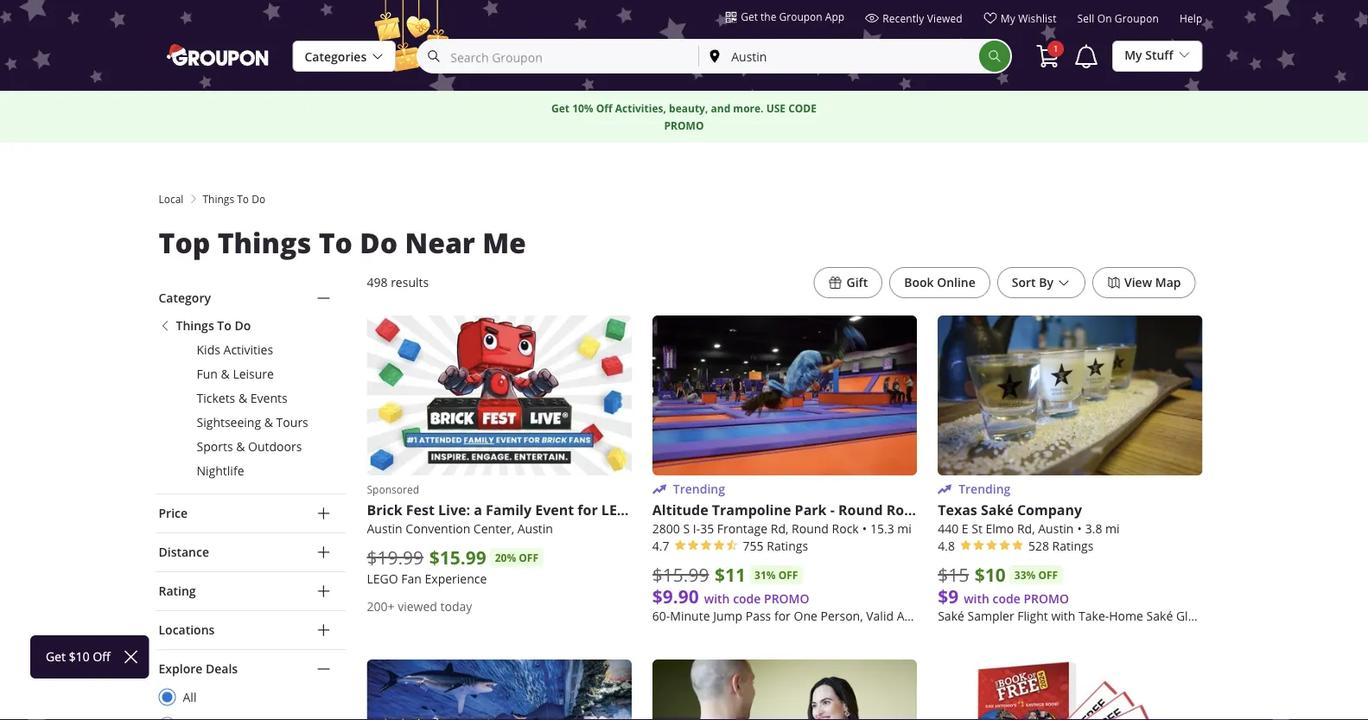 Task type: locate. For each thing, give the bounding box(es) containing it.
0 horizontal spatial ratings
[[767, 538, 808, 554]]

promo down the "31%"
[[764, 591, 810, 607]]

1 vertical spatial to
[[319, 224, 353, 262]]

book online
[[904, 275, 976, 291]]

round down park
[[792, 521, 829, 537]]

get left 10%
[[552, 101, 570, 116]]

&
[[221, 366, 230, 382], [239, 390, 247, 406], [264, 415, 273, 431], [236, 439, 245, 455]]

groupon
[[779, 10, 823, 23], [1115, 12, 1159, 26]]

rd, up 755 ratings
[[771, 521, 789, 537]]

groupon for on
[[1115, 12, 1159, 26]]

rock
[[887, 501, 920, 520], [832, 521, 859, 537]]

elmo
[[986, 521, 1014, 537]]

with up 'sampler'
[[964, 591, 990, 607]]

search image
[[988, 49, 1002, 63]]

mi right 3.8
[[1106, 521, 1120, 537]]

1 link
[[1035, 41, 1064, 72]]

20%
[[495, 550, 516, 565]]

family
[[486, 501, 532, 520]]

off right 33%
[[1039, 568, 1058, 582]]

0 horizontal spatial to
[[217, 318, 232, 334]]

stuff
[[1146, 47, 1174, 63]]

• inside altitude trampoline park - round rock 2800 s i-35 frontage rd, round rock • 15.3 mi
[[863, 521, 867, 537]]

category list
[[159, 317, 346, 480]]

1 horizontal spatial promo
[[764, 591, 810, 607]]

$10
[[975, 562, 1006, 587]]

$15.99 inside $19.99 $15.99 20% off lego fan experience
[[430, 545, 487, 570]]

things inside the category list
[[176, 318, 214, 334]]

code inside $15 $10 33% off $9 with code promo saké sampler flight with take-home saké glass for one
[[993, 591, 1021, 607]]

rd, up 528
[[1018, 521, 1035, 537]]

0 horizontal spatial round
[[792, 521, 829, 537]]

round right -
[[839, 501, 883, 520]]

2 horizontal spatial saké
[[1147, 608, 1173, 624]]

off inside $15.99 $11 31% off $9.90 with code promo 60-minute jump pass for one person, valid any day
[[779, 568, 798, 582]]

explore deals
[[159, 661, 238, 677]]

sightseeing
[[197, 415, 261, 431]]

Search Groupon search field
[[417, 39, 1013, 73], [419, 41, 699, 72]]

things
[[203, 192, 234, 206], [218, 224, 312, 262], [176, 318, 214, 334]]

glass
[[1177, 608, 1207, 624]]

with inside $15.99 $11 31% off $9.90 with code promo 60-minute jump pass for one person, valid any day
[[704, 591, 730, 607]]

1 horizontal spatial off
[[779, 568, 798, 582]]

2 horizontal spatial promo
[[1024, 591, 1069, 607]]

& left tours
[[264, 415, 273, 431]]

my left stuff
[[1125, 47, 1143, 63]]

2 horizontal spatial austin
[[1039, 521, 1074, 537]]

off inside $19.99 $15.99 20% off lego fan experience
[[519, 550, 539, 565]]

1 horizontal spatial ratings
[[1053, 538, 1094, 554]]

lego inside $19.99 $15.99 20% off lego fan experience
[[367, 571, 398, 587]]

1 horizontal spatial one
[[1229, 608, 1253, 624]]

recently
[[883, 11, 925, 25]]

mi right 15.3
[[898, 521, 912, 537]]

a
[[474, 501, 482, 520]]

austin up the 528 ratings
[[1039, 521, 1074, 537]]

1 horizontal spatial •
[[1078, 521, 1082, 537]]

get left the "the"
[[741, 10, 758, 23]]

1 horizontal spatial to
[[237, 192, 249, 206]]

0 vertical spatial my
[[1001, 11, 1016, 25]]

code up pass
[[733, 591, 761, 607]]

groupon right the "the"
[[779, 10, 823, 23]]

0 horizontal spatial code
[[733, 591, 761, 607]]

deals
[[206, 661, 238, 677]]

2 rd, from the left
[[1018, 521, 1035, 537]]

0 vertical spatial to
[[237, 192, 249, 206]]

1 vertical spatial my
[[1125, 47, 1143, 63]]

1 horizontal spatial $15.99
[[653, 563, 709, 587]]

1 horizontal spatial with
[[964, 591, 990, 607]]

for
[[578, 501, 598, 520], [775, 608, 791, 624], [1210, 608, 1226, 624]]

pass
[[746, 608, 771, 624]]

near
[[405, 224, 475, 262]]

things up category dropdown button
[[218, 224, 312, 262]]

2 austin from the left
[[518, 521, 553, 537]]

rock down -
[[832, 521, 859, 537]]

2 horizontal spatial off
[[1039, 568, 1058, 582]]

1 horizontal spatial code
[[993, 591, 1021, 607]]

1 horizontal spatial rd,
[[1018, 521, 1035, 537]]

off for $15.99
[[519, 550, 539, 565]]

& down fun & leisure link on the left of the page
[[239, 390, 247, 406]]

with left take-
[[1052, 608, 1076, 624]]

local
[[159, 192, 184, 206]]

1 horizontal spatial saké
[[981, 501, 1014, 520]]

search element
[[980, 41, 1011, 72]]

lego
[[602, 501, 638, 520], [367, 571, 398, 587]]

1 horizontal spatial get
[[741, 10, 758, 23]]

trending up texas
[[959, 481, 1011, 497]]

0 horizontal spatial austin
[[367, 521, 403, 537]]

2 horizontal spatial for
[[1210, 608, 1226, 624]]

0 horizontal spatial for
[[578, 501, 598, 520]]

to
[[237, 192, 249, 206], [319, 224, 353, 262], [217, 318, 232, 334]]

fan
[[401, 571, 422, 587]]

0 horizontal spatial groupon
[[779, 10, 823, 23]]

1
[[1054, 43, 1059, 54]]

0 horizontal spatial rd,
[[771, 521, 789, 537]]

33%
[[1015, 568, 1036, 582]]

& right sports
[[236, 439, 245, 455]]

saké up elmo
[[981, 501, 1014, 520]]

trending up altitude
[[673, 481, 725, 497]]

1 code from the left
[[733, 591, 761, 607]]

austin down event
[[518, 521, 553, 537]]

online
[[937, 275, 976, 291]]

company
[[1018, 501, 1083, 520]]

groupon image
[[166, 43, 272, 67]]

0 vertical spatial do
[[252, 192, 266, 206]]

gift
[[847, 275, 868, 291]]

minute
[[670, 608, 710, 624]]

0 horizontal spatial $15.99
[[430, 545, 487, 570]]

explore
[[159, 661, 203, 677]]

saké left glass
[[1147, 608, 1173, 624]]

0 horizontal spatial one
[[794, 608, 818, 624]]

with
[[704, 591, 730, 607], [964, 591, 990, 607], [1052, 608, 1076, 624]]

0 vertical spatial rock
[[887, 501, 920, 520]]

home
[[1110, 608, 1144, 624]]

0 horizontal spatial do
[[235, 318, 251, 334]]

one
[[794, 608, 818, 624], [1229, 608, 1253, 624]]

get inside button
[[741, 10, 758, 23]]

promo up flight
[[1024, 591, 1069, 607]]

off
[[519, 550, 539, 565], [779, 568, 798, 582], [1039, 568, 1058, 582]]

today
[[441, 599, 472, 615]]

0 horizontal spatial mi
[[898, 521, 912, 537]]

528
[[1029, 538, 1050, 554]]

1 horizontal spatial trending
[[959, 481, 1011, 497]]

• left 15.3
[[863, 521, 867, 537]]

saké left 'sampler'
[[938, 608, 965, 624]]

for right pass
[[775, 608, 791, 624]]

things to do
[[203, 192, 266, 206], [176, 318, 251, 334]]

app
[[826, 10, 845, 23]]

off right '20%'
[[519, 550, 539, 565]]

code up 'sampler'
[[993, 591, 1021, 607]]

to inside the category list
[[217, 318, 232, 334]]

2 • from the left
[[1078, 521, 1082, 537]]

lego down the $19.99
[[367, 571, 398, 587]]

2 trending from the left
[[959, 481, 1011, 497]]

0 vertical spatial get
[[741, 10, 758, 23]]

code for $11
[[733, 591, 761, 607]]

0 horizontal spatial get
[[552, 101, 570, 116]]

trending for $10
[[959, 481, 1011, 497]]

saké inside texas saké company 440 e st elmo rd, austin • 3.8 mi
[[981, 501, 1014, 520]]

get for get 10% off activities, beauty, and more. use code promo
[[552, 101, 570, 116]]

ratings down altitude trampoline park - round rock 2800 s i-35 frontage rd, round rock • 15.3 mi
[[767, 538, 808, 554]]

1 vertical spatial things to do
[[176, 318, 251, 334]]

nightlife link
[[159, 463, 346, 480]]

1 ratings from the left
[[767, 538, 808, 554]]

1 horizontal spatial do
[[252, 192, 266, 206]]

one right glass
[[1229, 608, 1253, 624]]

1 one from the left
[[794, 608, 818, 624]]

528 ratings
[[1029, 538, 1094, 554]]

lego left fans
[[602, 501, 638, 520]]

• left 3.8
[[1078, 521, 1082, 537]]

sort by button
[[998, 267, 1086, 298]]

austin down the brick
[[367, 521, 403, 537]]

promo for $11
[[764, 591, 810, 607]]

groupon right on in the top right of the page
[[1115, 12, 1159, 26]]

the
[[761, 10, 777, 23]]

3 austin from the left
[[1039, 521, 1074, 537]]

events
[[251, 390, 288, 406]]

i-
[[693, 521, 701, 537]]

get
[[741, 10, 758, 23], [552, 101, 570, 116]]

altitude
[[653, 501, 709, 520]]

4.7
[[653, 538, 670, 554]]

promo inside $15 $10 33% off $9 with code promo saké sampler flight with take-home saké glass for one
[[1024, 591, 1069, 607]]

search groupon search field up and at the top of the page
[[417, 39, 1013, 73]]

code
[[733, 591, 761, 607], [993, 591, 1021, 607]]

1 horizontal spatial round
[[839, 501, 883, 520]]

promo for $10
[[1024, 591, 1069, 607]]

promo inside $15.99 $11 31% off $9.90 with code promo 60-minute jump pass for one person, valid any day
[[764, 591, 810, 607]]

rd, inside altitude trampoline park - round rock 2800 s i-35 frontage rd, round rock • 15.3 mi
[[771, 521, 789, 537]]

with up jump
[[704, 591, 730, 607]]

0 horizontal spatial lego
[[367, 571, 398, 587]]

0 horizontal spatial rock
[[832, 521, 859, 537]]

my inside button
[[1125, 47, 1143, 63]]

2 vertical spatial to
[[217, 318, 232, 334]]

1 vertical spatial lego
[[367, 571, 398, 587]]

440
[[938, 521, 959, 537]]

ratings for $11
[[767, 538, 808, 554]]

round
[[839, 501, 883, 520], [792, 521, 829, 537]]

sports & outdoors link
[[159, 438, 346, 456]]

1 • from the left
[[863, 521, 867, 537]]

1 horizontal spatial lego
[[602, 501, 638, 520]]

$15.99 up experience
[[430, 545, 487, 570]]

1 horizontal spatial groupon
[[1115, 12, 1159, 26]]

0 vertical spatial things
[[203, 192, 234, 206]]

2 ratings from the left
[[1053, 538, 1094, 554]]

viewed
[[398, 599, 437, 615]]

0 horizontal spatial off
[[519, 550, 539, 565]]

texas
[[938, 501, 978, 520]]

rock up 15.3
[[887, 501, 920, 520]]

for right event
[[578, 501, 598, 520]]

mi
[[898, 521, 912, 537], [1106, 521, 1120, 537]]

for right glass
[[1210, 608, 1226, 624]]

2 mi from the left
[[1106, 521, 1120, 537]]

promo down beauty, at top
[[664, 118, 704, 133]]

0 horizontal spatial my
[[1001, 11, 1016, 25]]

recently viewed
[[883, 11, 963, 25]]

2 one from the left
[[1229, 608, 1253, 624]]

saké
[[981, 501, 1014, 520], [938, 608, 965, 624], [1147, 608, 1173, 624]]

texas saké company 440 e st elmo rd, austin • 3.8 mi
[[938, 501, 1120, 537]]

1 horizontal spatial mi
[[1106, 521, 1120, 537]]

fun
[[197, 366, 218, 382]]

2 vertical spatial do
[[235, 318, 251, 334]]

experience
[[425, 571, 487, 587]]

view map
[[1125, 275, 1181, 291]]

0 horizontal spatial trending
[[673, 481, 725, 497]]

1 vertical spatial things
[[218, 224, 312, 262]]

view
[[1125, 275, 1153, 291]]

2 code from the left
[[993, 591, 1021, 607]]

take-
[[1079, 608, 1110, 624]]

one inside $15.99 $11 31% off $9.90 with code promo 60-minute jump pass for one person, valid any day
[[794, 608, 818, 624]]

all
[[183, 689, 197, 705]]

my left wishlist
[[1001, 11, 1016, 25]]

2 horizontal spatial to
[[319, 224, 353, 262]]

things to do up kids
[[176, 318, 251, 334]]

get the groupon app button
[[726, 9, 845, 24]]

0 vertical spatial lego
[[602, 501, 638, 520]]

get inside get 10% off activities, beauty, and more. use code promo
[[552, 101, 570, 116]]

flight
[[1018, 608, 1049, 624]]

things up kids
[[176, 318, 214, 334]]

$9
[[938, 584, 959, 609]]

•
[[863, 521, 867, 537], [1078, 521, 1082, 537]]

locations
[[159, 622, 215, 638]]

one left person,
[[794, 608, 818, 624]]

locations button
[[155, 611, 346, 649]]

0 horizontal spatial promo
[[664, 118, 704, 133]]

things to do right local link
[[203, 192, 266, 206]]

trending for $11
[[673, 481, 725, 497]]

0 horizontal spatial with
[[704, 591, 730, 607]]

price
[[159, 505, 188, 521]]

off inside $15 $10 33% off $9 with code promo saké sampler flight with take-home saké glass for one
[[1039, 568, 1058, 582]]

do inside breadcrumbs element
[[252, 192, 266, 206]]

$15.99 down the 4.7
[[653, 563, 709, 587]]

austin inside texas saké company 440 e st elmo rd, austin • 3.8 mi
[[1039, 521, 1074, 537]]

0 vertical spatial things to do
[[203, 192, 266, 206]]

code inside $15.99 $11 31% off $9.90 with code promo 60-minute jump pass for one person, valid any day
[[733, 591, 761, 607]]

sort
[[1012, 275, 1036, 291]]

sports
[[197, 439, 233, 455]]

1 horizontal spatial austin
[[518, 521, 553, 537]]

1 horizontal spatial my
[[1125, 47, 1143, 63]]

ratings down 3.8
[[1053, 538, 1094, 554]]

groupon for the
[[779, 10, 823, 23]]

1 horizontal spatial for
[[775, 608, 791, 624]]

1 mi from the left
[[898, 521, 912, 537]]

0 horizontal spatial •
[[863, 521, 867, 537]]

things right local link
[[203, 192, 234, 206]]

2 vertical spatial things
[[176, 318, 214, 334]]

off
[[596, 101, 613, 116]]

1 austin from the left
[[367, 521, 403, 537]]

groupon inside button
[[779, 10, 823, 23]]

1 trending from the left
[[673, 481, 725, 497]]

on
[[1098, 12, 1112, 26]]

15.3
[[871, 521, 895, 537]]

1 vertical spatial get
[[552, 101, 570, 116]]

notifications inbox image
[[1073, 42, 1101, 70]]

off right the "31%"
[[779, 568, 798, 582]]

1 rd, from the left
[[771, 521, 789, 537]]

1 vertical spatial do
[[360, 224, 398, 262]]



Task type: describe. For each thing, give the bounding box(es) containing it.
2 horizontal spatial do
[[360, 224, 398, 262]]

my for my stuff
[[1125, 47, 1143, 63]]

view map button
[[1093, 267, 1196, 298]]

$15.99 inside $15.99 $11 31% off $9.90 with code promo 60-minute jump pass for one person, valid any day
[[653, 563, 709, 587]]

tickets & events link
[[159, 390, 346, 407]]

jump
[[713, 608, 743, 624]]

& right 'fun'
[[221, 366, 230, 382]]

sell on groupon link
[[1078, 12, 1159, 32]]

categories button
[[293, 41, 396, 73]]

tickets
[[197, 390, 235, 406]]

mi inside altitude trampoline park - round rock 2800 s i-35 frontage rd, round rock • 15.3 mi
[[898, 521, 912, 537]]

$19.99 $15.99 20% off lego fan experience
[[367, 545, 539, 587]]

1 vertical spatial round
[[792, 521, 829, 537]]

leisure
[[233, 366, 274, 382]]

altitude trampoline park - round rock 2800 s i-35 frontage rd, round rock • 15.3 mi
[[653, 501, 920, 537]]

my stuff button
[[1113, 40, 1203, 72]]

categories
[[305, 49, 367, 65]]

convention
[[406, 521, 471, 537]]

promo inside get 10% off activities, beauty, and more. use code promo
[[664, 118, 704, 133]]

my wishlist
[[1001, 11, 1057, 25]]

results
[[391, 275, 429, 291]]

for inside $15 $10 33% off $9 with code promo saké sampler flight with take-home saké glass for one
[[1210, 608, 1226, 624]]

fun & leisure link
[[159, 366, 346, 383]]

nightlife
[[197, 463, 244, 479]]

755
[[743, 538, 764, 554]]

• inside texas saké company 440 e st elmo rd, austin • 3.8 mi
[[1078, 521, 1082, 537]]

one inside $15 $10 33% off $9 with code promo saké sampler flight with take-home saké glass for one
[[1229, 608, 1253, 624]]

trampoline
[[712, 501, 791, 520]]

and
[[711, 101, 731, 116]]

1 vertical spatial rock
[[832, 521, 859, 537]]

things to do link
[[159, 317, 346, 335]]

search groupon search field up 10%
[[419, 41, 699, 72]]

200+ viewed today
[[367, 599, 472, 615]]

activities
[[224, 342, 273, 358]]

use
[[767, 101, 786, 116]]

35
[[701, 521, 714, 537]]

2 horizontal spatial with
[[1052, 608, 1076, 624]]

e
[[962, 521, 969, 537]]

2800
[[653, 521, 680, 537]]

get the groupon app
[[741, 10, 845, 23]]

ratings for $10
[[1053, 538, 1094, 554]]

60-
[[653, 608, 670, 624]]

things to do inside breadcrumbs element
[[203, 192, 266, 206]]

sell on groupon
[[1078, 12, 1159, 26]]

lego inside sponsored brick fest live: a family event for lego fans austin convention center, austin
[[602, 501, 638, 520]]

help link
[[1180, 12, 1203, 32]]

s
[[683, 521, 690, 537]]

for inside sponsored brick fest live: a family event for lego fans austin convention center, austin
[[578, 501, 598, 520]]

top things to do near me
[[159, 224, 526, 262]]

$11
[[715, 562, 746, 587]]

$9.90
[[653, 584, 699, 609]]

person,
[[821, 608, 863, 624]]

distance button
[[155, 533, 346, 571]]

1 horizontal spatial rock
[[887, 501, 920, 520]]

off for $11
[[779, 568, 798, 582]]

live:
[[438, 501, 470, 520]]

category button
[[155, 279, 346, 317]]

mi inside texas saké company 440 e st elmo rd, austin • 3.8 mi
[[1106, 521, 1120, 537]]

$15 $10 33% off $9 with code promo saké sampler flight with take-home saké glass for one
[[938, 562, 1253, 624]]

get for get the groupon app
[[741, 10, 758, 23]]

0 horizontal spatial saké
[[938, 608, 965, 624]]

code for $10
[[993, 591, 1021, 607]]

rating
[[159, 583, 196, 599]]

price button
[[155, 495, 346, 533]]

fans
[[642, 501, 674, 520]]

my for my wishlist
[[1001, 11, 1016, 25]]

Austin search field
[[700, 41, 980, 72]]

498
[[367, 275, 388, 291]]

more.
[[733, 101, 764, 116]]

brick
[[367, 501, 403, 520]]

center,
[[474, 521, 515, 537]]

to inside breadcrumbs element
[[237, 192, 249, 206]]

breadcrumbs element
[[155, 191, 1213, 207]]

with for $11
[[704, 591, 730, 607]]

sell
[[1078, 12, 1095, 26]]

local link
[[159, 191, 184, 207]]

0 vertical spatial round
[[839, 501, 883, 520]]

things to do inside the category list
[[176, 318, 251, 334]]

kids
[[197, 342, 220, 358]]

help
[[1180, 12, 1203, 26]]

sort by
[[1012, 275, 1054, 291]]

$15
[[938, 563, 969, 587]]

book
[[904, 275, 934, 291]]

map
[[1156, 275, 1181, 291]]

off for $10
[[1039, 568, 1058, 582]]

get 10% off activities, beauty, and more. use code promo
[[552, 101, 817, 133]]

event
[[535, 501, 574, 520]]

1 unread items element
[[1048, 41, 1064, 57]]

$15.99 $11 31% off $9.90 with code promo 60-minute jump pass for one person, valid any day
[[653, 562, 943, 624]]

with for $10
[[964, 591, 990, 607]]

do inside the category list
[[235, 318, 251, 334]]

rd, inside texas saké company 440 e st elmo rd, austin • 3.8 mi
[[1018, 521, 1035, 537]]

explore deals list
[[159, 688, 346, 720]]

distance
[[159, 544, 209, 560]]

3.8
[[1086, 521, 1103, 537]]

things inside breadcrumbs element
[[203, 192, 234, 206]]

book online button
[[890, 267, 991, 298]]

for inside $15.99 $11 31% off $9.90 with code promo 60-minute jump pass for one person, valid any day
[[775, 608, 791, 624]]

beauty,
[[669, 101, 708, 116]]

by
[[1039, 275, 1054, 291]]

10%
[[572, 101, 594, 116]]

200+
[[367, 599, 395, 615]]

frontage
[[717, 521, 768, 537]]

my stuff
[[1125, 47, 1174, 63]]

kids activities link
[[159, 342, 346, 359]]

recently viewed link
[[866, 11, 963, 32]]



Task type: vqa. For each thing, say whether or not it's contained in the screenshot.
2nd RD, from left
yes



